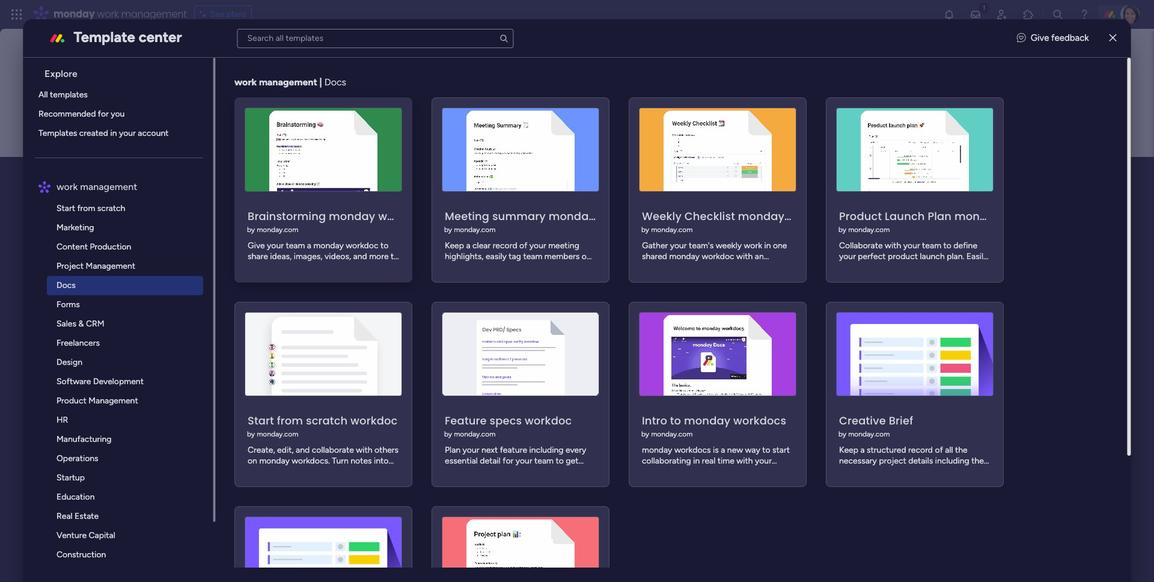 Task type: vqa. For each thing, say whether or not it's contained in the screenshot.
change
no



Task type: locate. For each thing, give the bounding box(es) containing it.
management down the production
[[86, 261, 136, 271]]

marketing
[[57, 222, 94, 233]]

1 vertical spatial in
[[765, 240, 771, 251]]

created
[[79, 128, 108, 138]]

monday.com inside creative brief by monday.com
[[849, 430, 891, 438]]

solve
[[566, 466, 585, 477]]

from up marketing
[[77, 203, 95, 213]]

Search all templates search field
[[237, 29, 514, 48]]

New Workspace field
[[138, 161, 987, 188]]

from inside plan your next feature including every essential detail for your team to get started, from the problem it will solve to the go-to-market plan.
[[476, 466, 494, 477]]

1 vertical spatial product
[[57, 396, 87, 406]]

in inside "gather your team's weekly work in one shared monday workdoc with an organized checklist to keep work moving forward."
[[765, 240, 771, 251]]

0 vertical spatial and
[[296, 445, 310, 455]]

0 vertical spatial with
[[737, 251, 753, 261]]

1 horizontal spatial templates
[[119, 298, 163, 309]]

1 horizontal spatial product
[[840, 208, 883, 223]]

your
[[119, 128, 136, 138], [671, 240, 687, 251], [463, 445, 480, 455], [516, 456, 533, 466]]

1 horizontal spatial with
[[737, 251, 753, 261]]

monday.com down brainstorming
[[257, 225, 299, 234]]

your down you
[[119, 128, 136, 138]]

list box
[[28, 58, 216, 582]]

in inside explore element
[[111, 128, 117, 138]]

0 vertical spatial start
[[57, 203, 75, 213]]

1 vertical spatial management
[[89, 396, 138, 406]]

product inside "product launch plan monday workdoc by monday.com"
[[840, 208, 883, 223]]

for down feature
[[503, 456, 514, 466]]

essential
[[445, 456, 478, 466]]

0 vertical spatial product
[[840, 208, 883, 223]]

venture
[[57, 530, 87, 541]]

edit,
[[278, 445, 294, 455]]

add up & on the left bottom of page
[[76, 298, 94, 309]]

new workspace
[[141, 161, 293, 188]]

sales
[[57, 319, 77, 329]]

management down development
[[89, 396, 138, 406]]

docs down you
[[57, 280, 76, 290]]

project management
[[57, 261, 136, 271]]

1 horizontal spatial and
[[296, 445, 310, 455]]

specs
[[490, 413, 522, 428]]

0 vertical spatial for
[[98, 109, 109, 119]]

2 horizontal spatial in
[[765, 240, 771, 251]]

product management
[[57, 396, 138, 406]]

in down you
[[111, 128, 117, 138]]

scratch for start from scratch
[[98, 203, 126, 213]]

problem
[[511, 466, 542, 477]]

explore element
[[35, 85, 213, 143]]

start for start from scratch
[[57, 203, 75, 213]]

it
[[544, 466, 549, 477]]

add inside 'add from templates' button
[[76, 298, 94, 309]]

give feedback
[[1031, 33, 1089, 43]]

share
[[313, 466, 333, 477]]

start up create,
[[248, 413, 274, 428]]

monday.com up edit, in the left of the page
[[257, 430, 299, 438]]

2 vertical spatial in
[[159, 267, 167, 280]]

your left team's
[[671, 240, 687, 251]]

0 horizontal spatial product
[[57, 396, 87, 406]]

by inside creative brief by monday.com
[[839, 430, 847, 438]]

see plans
[[210, 9, 247, 19]]

0 vertical spatial management
[[86, 261, 136, 271]]

every
[[566, 445, 587, 455]]

templates inside button
[[119, 298, 163, 309]]

management up start from scratch
[[80, 181, 138, 192]]

monday.com down weekly
[[652, 225, 693, 234]]

start up marketing
[[57, 203, 75, 213]]

scratch for start from scratch workdoc by monday.com
[[306, 413, 348, 428]]

hr
[[57, 415, 68, 425]]

templates
[[50, 90, 88, 100], [119, 298, 163, 309]]

new
[[141, 161, 181, 188]]

from up edit, in the left of the page
[[277, 413, 303, 428]]

monday inside "product launch plan monday workdoc by monday.com"
[[955, 208, 1002, 223]]

intro
[[642, 413, 668, 428]]

keep
[[727, 262, 746, 272]]

product left the launch
[[840, 208, 883, 223]]

to-
[[473, 477, 485, 487]]

templates down you have 0 boards in this workspace
[[119, 298, 163, 309]]

start from scratch workdoc by monday.com
[[247, 413, 398, 438]]

monday inside meeting summary monday workdoc by monday.com
[[549, 208, 596, 223]]

monday inside "gather your team's weekly work in one shared monday workdoc with an organized checklist to keep work moving forward."
[[670, 251, 700, 261]]

monday.com down "intro"
[[652, 430, 693, 438]]

monday inside 'create, edit, and collaborate with others on monday workdocs. turn notes into actionable tasks, share charts, embed videos and more.'
[[260, 456, 290, 466]]

search everything image
[[1052, 8, 1064, 20]]

plan right the launch
[[928, 208, 952, 223]]

from inside start from scratch workdoc by monday.com
[[277, 413, 303, 428]]

apps image
[[1023, 8, 1035, 20]]

monday.com down meeting
[[454, 225, 496, 234]]

2 vertical spatial management
[[80, 181, 138, 192]]

to left keep
[[717, 262, 725, 272]]

scratch up collaborate
[[306, 413, 348, 428]]

0 horizontal spatial start
[[57, 203, 75, 213]]

boards right 'recent'
[[100, 233, 130, 245]]

from for add from templates
[[96, 298, 117, 309]]

boards right 0
[[123, 267, 156, 280]]

help image
[[1079, 8, 1091, 20]]

for left you
[[98, 109, 109, 119]]

1 horizontal spatial start
[[248, 413, 274, 428]]

create, edit, and collaborate with others on monday workdocs. turn notes into actionable tasks, share charts, embed videos and more.
[[248, 445, 399, 487]]

workspace
[[190, 267, 242, 280]]

from for start from scratch
[[77, 203, 95, 213]]

1 vertical spatial docs
[[57, 280, 76, 290]]

1 horizontal spatial for
[[503, 456, 514, 466]]

monday.com
[[257, 225, 299, 234], [454, 225, 496, 234], [652, 225, 693, 234], [849, 225, 891, 234], [257, 430, 299, 438], [454, 430, 496, 438], [652, 430, 693, 438], [849, 430, 891, 438]]

1 horizontal spatial plan
[[928, 208, 952, 223]]

0 horizontal spatial add
[[76, 298, 94, 309]]

others
[[375, 445, 399, 455]]

templates up recommended
[[50, 90, 88, 100]]

add down new
[[140, 191, 157, 201]]

go-
[[460, 477, 473, 487]]

start for start from scratch workdoc by monday.com
[[248, 413, 274, 428]]

and
[[296, 445, 310, 455], [275, 477, 289, 487]]

1 vertical spatial add
[[76, 298, 94, 309]]

0 horizontal spatial for
[[98, 109, 109, 119]]

0 horizontal spatial with
[[356, 445, 373, 455]]

workdocs.
[[292, 456, 330, 466]]

start inside work management templates 'element'
[[57, 203, 75, 213]]

the
[[496, 466, 509, 477], [445, 477, 458, 487]]

None search field
[[237, 29, 514, 48]]

1 vertical spatial plan
[[445, 445, 461, 455]]

from down detail
[[476, 466, 494, 477]]

in left one
[[765, 240, 771, 251]]

docs right |
[[325, 76, 347, 88]]

workdocs
[[734, 413, 787, 428]]

estate
[[75, 511, 99, 521]]

embed
[[363, 466, 389, 477]]

venture capital
[[57, 530, 116, 541]]

boards
[[100, 233, 130, 245], [123, 267, 156, 280]]

start
[[57, 203, 75, 213], [248, 413, 274, 428]]

0 vertical spatial the
[[496, 466, 509, 477]]

software development
[[57, 376, 144, 387]]

product launch plan monday workdoc by monday.com
[[839, 208, 1052, 234]]

weekly
[[642, 208, 682, 223]]

brief
[[889, 413, 914, 428]]

select product image
[[11, 8, 23, 20]]

to right "intro"
[[671, 413, 682, 428]]

your up essential
[[463, 445, 480, 455]]

management for work management | docs
[[259, 76, 318, 88]]

0 vertical spatial docs
[[325, 76, 347, 88]]

workdoc inside weekly checklist monday workdoc by monday.com
[[788, 208, 835, 223]]

monday inside intro to monday workdocs by monday.com
[[685, 413, 731, 428]]

add for add from templates
[[76, 298, 94, 309]]

you
[[67, 267, 85, 280]]

0 horizontal spatial docs
[[57, 280, 76, 290]]

in
[[111, 128, 117, 138], [765, 240, 771, 251], [159, 267, 167, 280]]

0 vertical spatial in
[[111, 128, 117, 138]]

with up notes
[[356, 445, 373, 455]]

from inside work management templates 'element'
[[77, 203, 95, 213]]

1 vertical spatial start
[[248, 413, 274, 428]]

1 vertical spatial templates
[[119, 298, 163, 309]]

by inside meeting summary monday workdoc by monday.com
[[445, 225, 453, 234]]

permissions
[[199, 233, 250, 245]]

0 horizontal spatial in
[[111, 128, 117, 138]]

for inside plan your next feature including every essential detail for your team to get started, from the problem it will solve to the go-to-market plan.
[[503, 456, 514, 466]]

1 vertical spatial scratch
[[306, 413, 348, 428]]

from inside button
[[96, 298, 117, 309]]

to up will
[[556, 456, 564, 466]]

checklist
[[682, 262, 715, 272]]

with up keep
[[737, 251, 753, 261]]

0 vertical spatial boards
[[100, 233, 130, 245]]

and up workdocs.
[[296, 445, 310, 455]]

software
[[57, 376, 91, 387]]

1 horizontal spatial add
[[140, 191, 157, 201]]

james peterson image
[[1121, 5, 1140, 24]]

collaborate
[[312, 445, 354, 455]]

0
[[113, 267, 120, 280]]

0 horizontal spatial scratch
[[98, 203, 126, 213]]

product down the software
[[57, 396, 87, 406]]

your inside explore element
[[119, 128, 136, 138]]

explore heading
[[35, 58, 213, 85]]

1 vertical spatial the
[[445, 477, 458, 487]]

brainstorming
[[248, 208, 326, 223]]

give
[[1031, 33, 1050, 43]]

shared
[[642, 251, 668, 261]]

get
[[566, 456, 579, 466]]

monday inside weekly checklist monday workdoc by monday.com
[[739, 208, 785, 223]]

for
[[98, 109, 109, 119], [503, 456, 514, 466]]

scratch inside work management templates 'element'
[[98, 203, 126, 213]]

the up market
[[496, 466, 509, 477]]

1 vertical spatial with
[[356, 445, 373, 455]]

production
[[90, 242, 132, 252]]

management up center
[[121, 7, 187, 21]]

management
[[86, 261, 136, 271], [89, 396, 138, 406]]

1 horizontal spatial scratch
[[306, 413, 348, 428]]

monday.com down creative at bottom
[[849, 430, 891, 438]]

plan up essential
[[445, 445, 461, 455]]

1 horizontal spatial the
[[496, 466, 509, 477]]

1 horizontal spatial docs
[[325, 76, 347, 88]]

the down started,
[[445, 477, 458, 487]]

see plans button
[[194, 5, 252, 23]]

and down actionable
[[275, 477, 289, 487]]

in left 'this' on the top of page
[[159, 267, 167, 280]]

feature
[[500, 445, 528, 455]]

from up crm at the left of page
[[96, 298, 117, 309]]

you
[[111, 109, 125, 119]]

scratch inside start from scratch workdoc by monday.com
[[306, 413, 348, 428]]

1 vertical spatial boards
[[123, 267, 156, 280]]

actionable
[[248, 466, 287, 477]]

on
[[248, 456, 258, 466]]

0 vertical spatial templates
[[50, 90, 88, 100]]

scratch down work management
[[98, 203, 126, 213]]

by
[[247, 225, 255, 234], [445, 225, 453, 234], [642, 225, 650, 234], [839, 225, 847, 234], [247, 430, 255, 438], [445, 430, 453, 438], [642, 430, 650, 438], [839, 430, 847, 438]]

monday
[[54, 7, 95, 21], [329, 208, 376, 223], [549, 208, 596, 223], [739, 208, 785, 223], [955, 208, 1002, 223], [670, 251, 700, 261], [685, 413, 731, 428], [260, 456, 290, 466]]

start inside start from scratch workdoc by monday.com
[[248, 413, 274, 428]]

work inside list box
[[57, 181, 78, 192]]

monday.com down the launch
[[849, 225, 891, 234]]

0 vertical spatial plan
[[928, 208, 952, 223]]

templates
[[39, 128, 77, 138]]

1 vertical spatial for
[[503, 456, 514, 466]]

real estate
[[57, 511, 99, 521]]

0 vertical spatial scratch
[[98, 203, 126, 213]]

1 vertical spatial management
[[259, 76, 318, 88]]

monday.com down feature
[[454, 430, 496, 438]]

0 horizontal spatial templates
[[50, 90, 88, 100]]

0 horizontal spatial plan
[[445, 445, 461, 455]]

1 image
[[979, 1, 990, 14]]

0 horizontal spatial and
[[275, 477, 289, 487]]

management left |
[[259, 76, 318, 88]]

product inside work management templates 'element'
[[57, 396, 87, 406]]

freelancers
[[57, 338, 100, 348]]

work
[[97, 7, 119, 21], [235, 76, 257, 88], [57, 181, 78, 192], [744, 240, 763, 251], [748, 262, 766, 272]]

0 vertical spatial add
[[140, 191, 157, 201]]



Task type: describe. For each thing, give the bounding box(es) containing it.
this
[[170, 267, 188, 280]]

you have 0 boards in this workspace
[[67, 267, 242, 280]]

1 vertical spatial and
[[275, 477, 289, 487]]

more.
[[291, 477, 312, 487]]

organized
[[642, 262, 680, 272]]

design
[[57, 357, 83, 367]]

create,
[[248, 445, 275, 455]]

creative
[[840, 413, 887, 428]]

content production
[[57, 242, 132, 252]]

start from scratch
[[57, 203, 126, 213]]

add for add
[[140, 191, 157, 201]]

management for product management
[[89, 396, 138, 406]]

education
[[57, 492, 95, 502]]

feature specs workdoc by monday.com
[[445, 413, 572, 438]]

weekly checklist monday workdoc by monday.com
[[642, 208, 835, 234]]

template center
[[74, 28, 182, 45]]

notifications image
[[944, 8, 956, 20]]

to inside intro to monday workdocs by monday.com
[[671, 413, 682, 428]]

with inside 'create, edit, and collaborate with others on monday workdocs. turn notes into actionable tasks, share charts, embed videos and more.'
[[356, 445, 373, 455]]

one
[[774, 240, 788, 251]]

weekly
[[716, 240, 742, 251]]

tasks,
[[289, 466, 311, 477]]

real
[[57, 511, 73, 521]]

monday.com inside feature specs workdoc by monday.com
[[454, 430, 496, 438]]

1 horizontal spatial in
[[159, 267, 167, 280]]

center
[[139, 28, 182, 45]]

monday.com inside 'brainstorming monday workdoc by monday.com'
[[257, 225, 299, 234]]

management for project management
[[86, 261, 136, 271]]

by inside intro to monday workdocs by monday.com
[[642, 430, 650, 438]]

operations
[[57, 453, 99, 464]]

templates inside explore element
[[50, 90, 88, 100]]

see
[[210, 9, 225, 19]]

by inside 'brainstorming monday workdoc by monday.com'
[[247, 225, 255, 234]]

feature
[[445, 413, 487, 428]]

product for launch
[[840, 208, 883, 223]]

your inside "gather your team's weekly work in one shared monday workdoc with an organized checklist to keep work moving forward."
[[671, 240, 687, 251]]

by inside weekly checklist monday workdoc by monday.com
[[642, 225, 650, 234]]

intro to monday workdocs by monday.com
[[642, 413, 787, 438]]

to right solve
[[587, 466, 595, 477]]

startup
[[57, 473, 85, 483]]

recommended
[[39, 109, 96, 119]]

into
[[374, 456, 389, 466]]

sales & crm
[[57, 319, 105, 329]]

templates created in your account
[[39, 128, 169, 138]]

crm
[[86, 319, 105, 329]]

monday.com inside intro to monday workdocs by monday.com
[[652, 430, 693, 438]]

account
[[138, 128, 169, 138]]

v2 user feedback image
[[1017, 31, 1026, 45]]

recommended for you
[[39, 109, 125, 119]]

feedback
[[1052, 33, 1089, 43]]

gather
[[642, 240, 668, 251]]

gather your team's weekly work in one shared monday workdoc with an organized checklist to keep work moving forward.
[[642, 240, 788, 283]]

work management | docs
[[235, 76, 347, 88]]

plans
[[227, 9, 247, 19]]

with inside "gather your team's weekly work in one shared monday workdoc with an organized checklist to keep work moving forward."
[[737, 251, 753, 261]]

monday.com inside "product launch plan monday workdoc by monday.com"
[[849, 225, 891, 234]]

add from templates button
[[67, 292, 172, 316]]

search image
[[499, 33, 509, 43]]

construction
[[57, 550, 106, 560]]

by inside start from scratch workdoc by monday.com
[[247, 430, 255, 438]]

by inside feature specs workdoc by monday.com
[[445, 430, 453, 438]]

workdoc inside "product launch plan monday workdoc by monday.com"
[[1005, 208, 1052, 223]]

workdoc inside start from scratch workdoc by monday.com
[[351, 413, 398, 428]]

checklist
[[685, 208, 736, 223]]

close image
[[1110, 34, 1117, 43]]

workdoc inside feature specs workdoc by monday.com
[[525, 413, 572, 428]]

have
[[88, 267, 111, 280]]

monday.com inside weekly checklist monday workdoc by monday.com
[[652, 225, 693, 234]]

for inside explore element
[[98, 109, 109, 119]]

team
[[535, 456, 554, 466]]

will
[[551, 466, 564, 477]]

&
[[79, 319, 84, 329]]

|
[[320, 76, 322, 88]]

recent
[[67, 233, 98, 245]]

an
[[755, 251, 764, 261]]

monday work management
[[54, 7, 187, 21]]

launch
[[885, 208, 925, 223]]

docs inside work management templates 'element'
[[57, 280, 76, 290]]

template
[[74, 28, 135, 45]]

moving
[[642, 273, 670, 283]]

product for management
[[57, 396, 87, 406]]

brainstorming monday workdoc by monday.com
[[247, 208, 426, 234]]

summary
[[493, 208, 546, 223]]

workdoc inside "gather your team's weekly work in one shared monday workdoc with an organized checklist to keep work moving forward."
[[702, 251, 735, 261]]

to inside "gather your team's weekly work in one shared monday workdoc with an organized checklist to keep work moving forward."
[[717, 262, 725, 272]]

content
[[57, 242, 88, 252]]

plan.
[[513, 477, 530, 487]]

all
[[39, 90, 48, 100]]

plan inside plan your next feature including every essential detail for your team to get started, from the problem it will solve to the go-to-market plan.
[[445, 445, 461, 455]]

started,
[[445, 466, 474, 477]]

description
[[200, 191, 242, 201]]

monday.com inside start from scratch workdoc by monday.com
[[257, 430, 299, 438]]

list box containing explore
[[28, 58, 216, 582]]

including
[[530, 445, 564, 455]]

by inside "product launch plan monday workdoc by monday.com"
[[839, 225, 847, 234]]

forms
[[57, 299, 80, 310]]

team's
[[689, 240, 714, 251]]

charts,
[[335, 466, 360, 477]]

project
[[57, 261, 84, 271]]

work management
[[57, 181, 138, 192]]

meeting
[[445, 208, 490, 223]]

notes
[[351, 456, 372, 466]]

management for work management
[[80, 181, 138, 192]]

monday inside 'brainstorming monday workdoc by monday.com'
[[329, 208, 376, 223]]

creative brief by monday.com
[[839, 413, 914, 438]]

manufacturing
[[57, 434, 112, 444]]

workdoc inside meeting summary monday workdoc by monday.com
[[598, 208, 646, 223]]

invite members image
[[996, 8, 1008, 20]]

work management templates element
[[35, 199, 213, 582]]

from for start from scratch workdoc by monday.com
[[277, 413, 303, 428]]

workdoc inside 'brainstorming monday workdoc by monday.com'
[[379, 208, 426, 223]]

your up problem
[[516, 456, 533, 466]]

plan inside "product launch plan monday workdoc by monday.com"
[[928, 208, 952, 223]]

turn
[[332, 456, 349, 466]]

0 vertical spatial management
[[121, 7, 187, 21]]

inbox image
[[970, 8, 982, 20]]

detail
[[480, 456, 501, 466]]

plan your next feature including every essential detail for your team to get started, from the problem it will solve to the go-to-market plan.
[[445, 445, 595, 487]]

monday.com inside meeting summary monday workdoc by monday.com
[[454, 225, 496, 234]]

0 horizontal spatial the
[[445, 477, 458, 487]]



